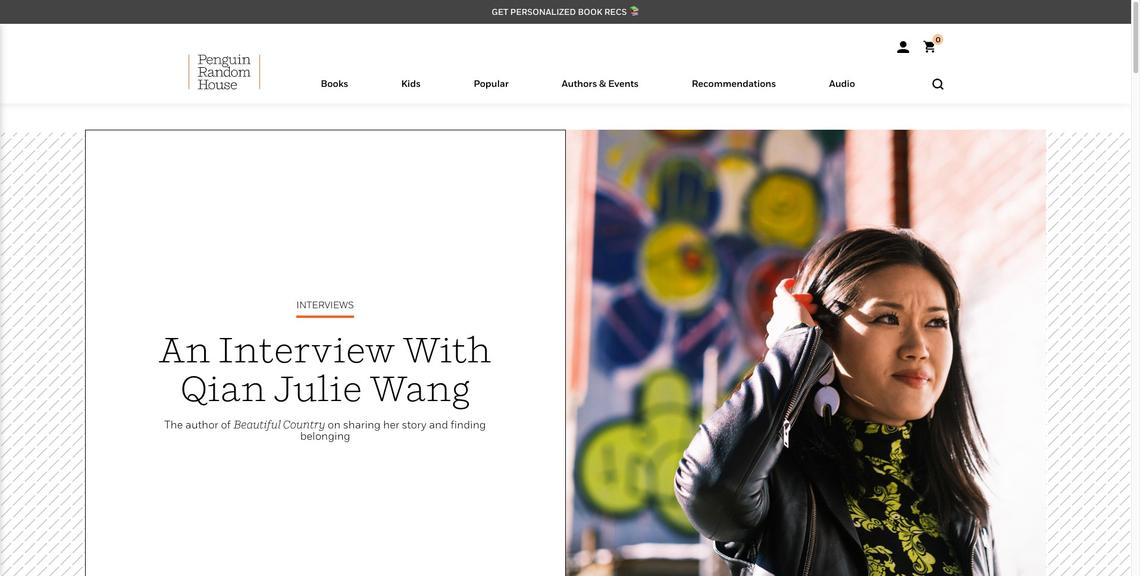 Task type: vqa. For each thing, say whether or not it's contained in the screenshot.
authors & events
yes



Task type: describe. For each thing, give the bounding box(es) containing it.
📚
[[629, 7, 640, 17]]

and
[[429, 419, 448, 431]]

the author of beautiful country
[[164, 419, 325, 431]]

interviews
[[297, 299, 354, 311]]

popular button
[[447, 75, 535, 104]]

an interview with qian julie wang
[[158, 328, 492, 409]]

qian
[[180, 367, 267, 409]]

recommendations link
[[692, 77, 776, 104]]

&
[[599, 77, 606, 89]]

sharing
[[343, 419, 381, 431]]

an
[[158, 328, 211, 370]]

personalized
[[510, 7, 576, 17]]

julie
[[274, 367, 362, 409]]

on
[[328, 419, 341, 431]]

her
[[383, 419, 399, 431]]

books
[[321, 77, 348, 89]]

book
[[578, 7, 603, 17]]

kids link
[[401, 77, 421, 104]]

events
[[608, 77, 639, 89]]

wang
[[370, 367, 470, 409]]

with
[[403, 328, 492, 370]]



Task type: locate. For each thing, give the bounding box(es) containing it.
recommendations button
[[665, 75, 803, 104]]

authors & events link
[[562, 77, 639, 104]]

the
[[164, 419, 183, 431]]

qian julie wang interview image
[[566, 130, 1047, 576]]

audio link
[[829, 77, 855, 104]]

audio
[[829, 77, 855, 89]]

kids button
[[375, 75, 447, 104]]

finding
[[451, 419, 486, 431]]

sign in image
[[897, 41, 909, 53]]

recs
[[605, 7, 627, 17]]

authors & events button
[[535, 75, 665, 104]]

beautiful
[[233, 419, 281, 431]]

country
[[283, 419, 325, 431]]

kids
[[401, 77, 421, 89]]

shopping cart image
[[924, 34, 944, 53]]

books button
[[294, 75, 375, 104]]

audio button
[[803, 75, 882, 104]]

authors & events
[[562, 77, 639, 89]]

authors
[[562, 77, 597, 89]]

get
[[492, 7, 509, 17]]

penguin random house image
[[188, 54, 260, 90]]

belonging
[[300, 430, 350, 443]]

search image
[[932, 78, 944, 90]]

interview
[[218, 328, 395, 370]]

popular
[[474, 77, 509, 89]]

recommendations
[[692, 77, 776, 89]]

books link
[[321, 77, 348, 104]]

get personalized book recs 📚 link
[[492, 7, 640, 17]]

get personalized book recs 📚
[[492, 7, 640, 17]]

story
[[402, 419, 427, 431]]

author
[[185, 419, 218, 431]]

of
[[221, 419, 231, 431]]

main navigation element
[[159, 54, 972, 104]]

on sharing her story and finding belonging
[[300, 419, 486, 443]]



